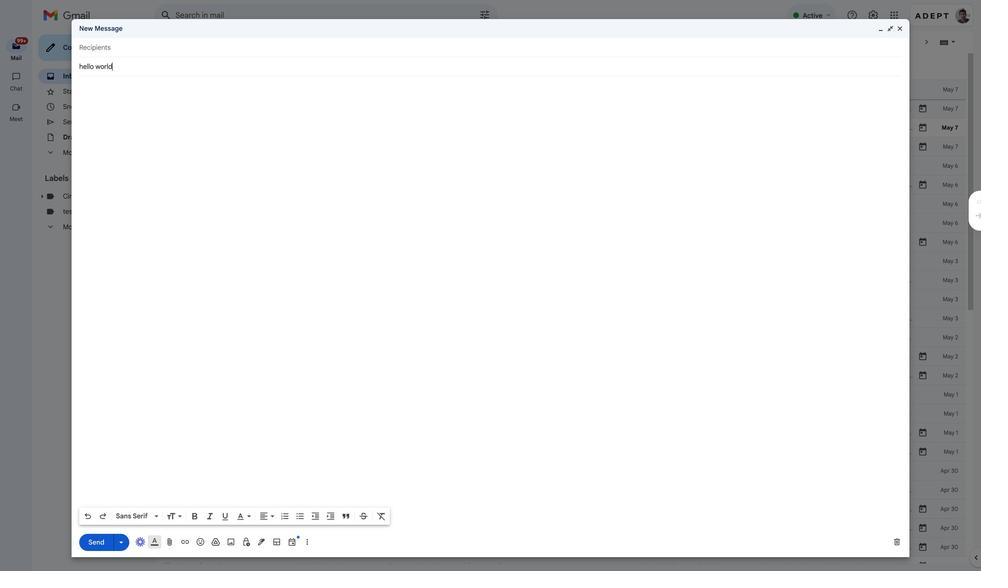 Task type: locate. For each thing, give the bounding box(es) containing it.
formatting options toolbar
[[79, 508, 390, 525]]

indent more ‪(⌘])‬ image
[[326, 512, 335, 522]]

navigation
[[0, 31, 33, 572]]

strikethrough ‪(⌘⇧x)‬ image
[[359, 512, 368, 522]]

main content
[[155, 53, 966, 572]]

Subject field
[[79, 62, 902, 72]]

older image
[[922, 37, 932, 47]]

underline ‪(⌘u)‬ image
[[220, 513, 230, 522]]

22 row from the top
[[155, 481, 966, 500]]

row
[[155, 80, 966, 99], [155, 99, 966, 118], [155, 118, 966, 137], [155, 137, 966, 157], [155, 157, 966, 176], [155, 176, 966, 195], [155, 195, 966, 214], [155, 214, 966, 233], [155, 233, 966, 252], [155, 252, 966, 271], [155, 271, 966, 290], [155, 290, 966, 309], [155, 309, 966, 328], [155, 328, 966, 347], [155, 347, 966, 367], [155, 367, 966, 386], [155, 386, 966, 405], [155, 405, 966, 424], [155, 424, 966, 443], [155, 443, 966, 462], [155, 462, 966, 481], [155, 481, 966, 500], [155, 500, 966, 519], [155, 519, 966, 538], [155, 538, 966, 557], [155, 557, 966, 572]]

promotions, 6 new messages, tab
[[275, 53, 396, 80]]

heading
[[0, 54, 32, 62], [0, 85, 32, 93], [0, 115, 32, 123], [45, 174, 136, 183]]

20 row from the top
[[155, 443, 966, 462]]

Search in mail search field
[[155, 4, 498, 27]]

7 row from the top
[[155, 195, 966, 214]]

toggle confidential mode image
[[241, 538, 251, 547]]

option
[[114, 512, 153, 522]]

14 row from the top
[[155, 328, 966, 347]]

indent less ‪(⌘[)‬ image
[[311, 512, 320, 522]]

1 row from the top
[[155, 80, 966, 99]]

18 row from the top
[[155, 405, 966, 424]]

set up a time to meet image
[[287, 538, 297, 547]]

19 row from the top
[[155, 424, 966, 443]]

10 row from the top
[[155, 252, 966, 271]]

quote ‪(⌘⇧9)‬ image
[[341, 512, 351, 522]]

primary tab
[[155, 53, 274, 80]]

discard draft ‪(⌘⇧d)‬ image
[[892, 538, 902, 547]]

25 row from the top
[[155, 538, 966, 557]]

3 row from the top
[[155, 118, 966, 137]]

numbered list ‪(⌘⇧7)‬ image
[[280, 512, 290, 522]]

13 row from the top
[[155, 309, 966, 328]]

23 row from the top
[[155, 500, 966, 519]]

26 row from the top
[[155, 557, 966, 572]]

6 row from the top
[[155, 176, 966, 195]]

tab list
[[155, 53, 966, 80]]

bulleted list ‪(⌘⇧8)‬ image
[[295, 512, 305, 522]]

advanced search options image
[[475, 5, 494, 24]]

4 row from the top
[[155, 137, 966, 157]]

insert photo image
[[226, 538, 236, 547]]

mail, 857 unread messages image
[[12, 39, 27, 48]]

dialog
[[72, 19, 910, 558]]



Task type: vqa. For each thing, say whether or not it's contained in the screenshot.
3rd row from the top of the page
yes



Task type: describe. For each thing, give the bounding box(es) containing it.
option inside formatting options toolbar
[[114, 512, 153, 522]]

search in mail image
[[157, 7, 175, 24]]

5 row from the top
[[155, 157, 966, 176]]

bold ‪(⌘b)‬ image
[[190, 512, 199, 522]]

insert signature image
[[257, 538, 266, 547]]

more options image
[[304, 538, 310, 547]]

24 row from the top
[[155, 519, 966, 538]]

16 row from the top
[[155, 367, 966, 386]]

redo ‪(⌘y)‬ image
[[98, 512, 108, 522]]

updates, one new message, tab
[[396, 53, 516, 80]]

9 row from the top
[[155, 233, 966, 252]]

Message Body text field
[[79, 81, 902, 505]]

2 row from the top
[[155, 99, 966, 118]]

more send options image
[[116, 538, 126, 548]]

italic ‪(⌘i)‬ image
[[205, 512, 215, 522]]

11 row from the top
[[155, 271, 966, 290]]

insert files using drive image
[[211, 538, 220, 547]]

refresh image
[[191, 37, 200, 47]]

gmail image
[[43, 6, 95, 25]]

pop out image
[[887, 25, 894, 32]]

minimize image
[[877, 25, 885, 32]]

undo ‪(⌘z)‬ image
[[83, 512, 93, 522]]

12 row from the top
[[155, 290, 966, 309]]

close image
[[896, 25, 904, 32]]

remove formatting ‪(⌘\)‬ image
[[377, 512, 386, 522]]

insert emoji ‪(⌘⇧2)‬ image
[[196, 538, 205, 547]]

attach files image
[[165, 538, 175, 547]]

select a layout image
[[272, 538, 282, 547]]

15 row from the top
[[155, 347, 966, 367]]

8 row from the top
[[155, 214, 966, 233]]

settings image
[[868, 10, 879, 21]]

21 row from the top
[[155, 462, 966, 481]]

insert link ‪(⌘k)‬ image
[[180, 538, 190, 547]]

17 row from the top
[[155, 386, 966, 405]]



